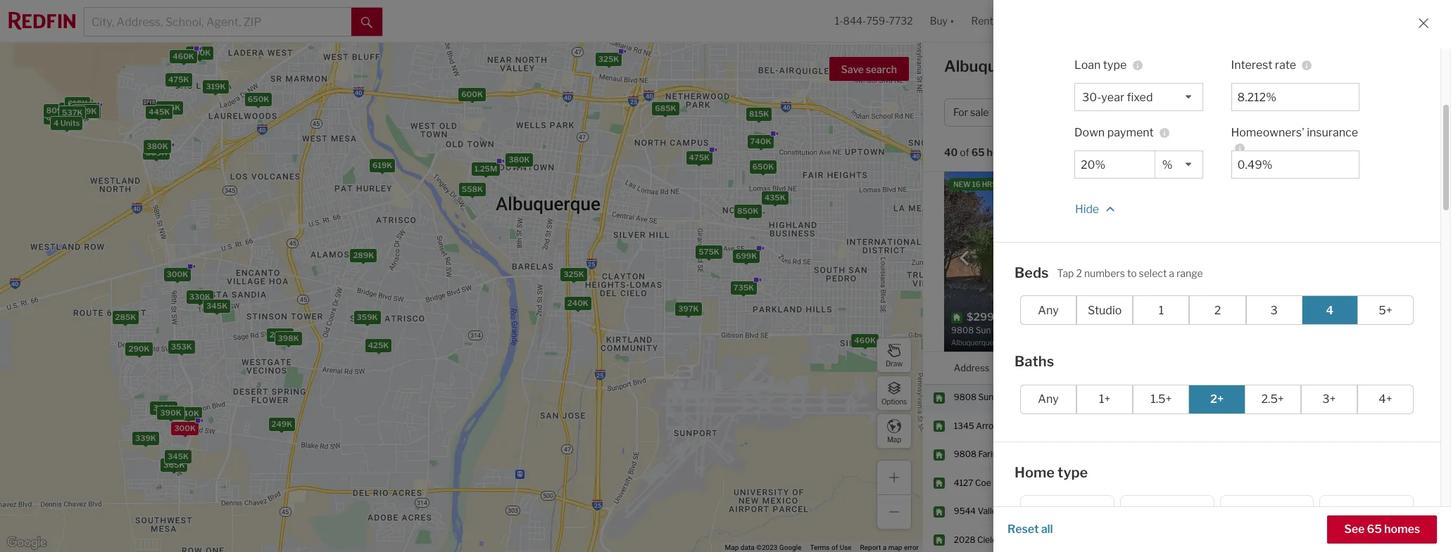 Task type: describe. For each thing, give the bounding box(es) containing it.
1 option group from the top
[[1021, 296, 1414, 325]]

1
[[1159, 304, 1164, 317]]

for sale button
[[945, 99, 1016, 127]]

see
[[1345, 523, 1365, 537]]

map data ©2023 google
[[725, 545, 802, 552]]

500k
[[189, 48, 210, 58]]

615k
[[67, 99, 87, 109]]

3d walkthrough
[[1031, 180, 1100, 189]]

see 65 homes button
[[1328, 516, 1438, 544]]

to
[[1128, 267, 1137, 279]]

425k
[[368, 341, 389, 351]]

735k
[[733, 283, 754, 293]]

•
[[1345, 107, 1348, 119]]

report a map error link
[[860, 545, 919, 552]]

baths
[[1015, 354, 1054, 370]]

319k
[[206, 82, 225, 91]]

%
[[1163, 158, 1173, 172]]

reset
[[1008, 523, 1039, 537]]

685k
[[655, 103, 676, 113]]

option group for home type
[[1021, 496, 1414, 553]]

1   text field from the left
[[1081, 158, 1149, 172]]

398k
[[278, 334, 299, 344]]

0 horizontal spatial 325k
[[563, 270, 584, 280]]

Studio checkbox
[[1077, 296, 1133, 325]]

9544 valletta ave nw link
[[954, 507, 1042, 518]]

1 vertical spatial 650k
[[46, 113, 67, 123]]

1 6 days from the top
[[1360, 507, 1386, 517]]

studio
[[1088, 304, 1122, 317]]

4 right 1.5+
[[1187, 393, 1193, 403]]

valletta
[[978, 507, 1008, 517]]

sw for 1345 arroyo hondo st sw
[[1044, 421, 1058, 432]]

339k
[[135, 434, 156, 444]]

home type button
[[1087, 99, 1174, 127]]

2 inside checkbox
[[1215, 304, 1222, 317]]

9808 farinosa ave sw link
[[954, 450, 1045, 461]]

all
[[1300, 107, 1313, 119]]

filters
[[1315, 107, 1342, 119]]

market insights
[[1275, 61, 1359, 75]]

hrs
[[982, 180, 997, 189]]

new 16 hrs ago
[[954, 180, 1014, 189]]

330k
[[189, 292, 210, 302]]

809k
[[46, 106, 67, 116]]

0 vertical spatial nw
[[1027, 507, 1042, 517]]

search
[[866, 63, 897, 75]]

0 horizontal spatial homes
[[987, 147, 1019, 159]]

0 horizontal spatial 16
[[973, 180, 981, 189]]

ave for valletta
[[1010, 507, 1025, 517]]

Any checkbox
[[1021, 296, 1077, 325]]

  text field
[[1238, 91, 1354, 104]]

albuquerque for 9808 sun chaser trl sw
[[1040, 393, 1091, 403]]

1 days from the top
[[1368, 507, 1386, 517]]

$171
[[1317, 393, 1335, 403]]

draw
[[886, 360, 903, 368]]

albuquerque for 2028 cielo oeste pl nw
[[1040, 535, 1091, 546]]

3,015
[[1259, 507, 1282, 517]]

of for terms
[[832, 545, 838, 552]]

ago
[[999, 180, 1014, 189]]

365k
[[163, 460, 184, 470]]

9544
[[954, 507, 976, 517]]

285k
[[115, 313, 136, 323]]

use
[[840, 545, 852, 552]]

576k
[[61, 104, 82, 114]]

353k
[[171, 342, 192, 352]]

1,756
[[1259, 393, 1281, 403]]

4 for 4 bd / 2+ ba
[[1189, 107, 1195, 119]]

4127 coe dr ne
[[954, 478, 1016, 489]]

1 vertical spatial home type
[[1015, 465, 1088, 481]]

coe
[[976, 478, 991, 489]]

land
[[1357, 523, 1377, 533]]

2 horizontal spatial 650k
[[752, 162, 774, 172]]

844-
[[843, 15, 867, 27]]

1 vertical spatial 300k
[[174, 424, 195, 434]]

sale
[[971, 107, 989, 119]]

error
[[904, 545, 919, 552]]

40
[[945, 147, 958, 159]]

0 horizontal spatial 475k
[[168, 75, 189, 84]]

249k
[[271, 419, 292, 429]]

home type inside 'home type' button
[[1096, 107, 1147, 119]]

390k
[[160, 409, 181, 419]]

fixed
[[1127, 91, 1153, 104]]

619k
[[372, 160, 392, 170]]

remove 4 bd / 2+ ba image
[[1249, 108, 1258, 117]]

2 vertical spatial type
[[1058, 465, 1088, 481]]

dr
[[993, 478, 1003, 489]]

2 inside button
[[1350, 107, 1356, 119]]

units
[[60, 119, 79, 129]]

all filters • 2 button
[[1274, 99, 1365, 127]]

574k
[[67, 102, 88, 112]]

9808 for 9808 farinosa ave sw
[[954, 450, 977, 460]]

1 favorite this home image from the top
[[1419, 502, 1436, 519]]

4 for 4 units
[[53, 119, 58, 129]]

4 for 4 checkbox
[[1327, 304, 1334, 317]]

address button
[[954, 353, 990, 384]]

4+ radio
[[1358, 385, 1414, 414]]

1.5+
[[1151, 393, 1172, 406]]

1+ radio
[[1077, 385, 1133, 414]]

interest
[[1232, 58, 1273, 71]]

815k
[[749, 109, 769, 119]]

hide
[[1076, 202, 1100, 216]]

recommended button
[[1059, 146, 1144, 160]]

nm
[[1047, 57, 1073, 75]]

0 horizontal spatial home
[[1015, 465, 1055, 481]]

4 units
[[53, 119, 79, 129]]

market
[[1275, 61, 1314, 75]]

favorite this home image
[[1419, 445, 1436, 462]]

of for 40
[[960, 147, 970, 159]]

9808 sun chaser trl sw link
[[954, 393, 1052, 404]]

4+
[[1379, 393, 1393, 406]]

0 vertical spatial 325k
[[598, 54, 619, 64]]

farinosa
[[979, 450, 1012, 460]]

30-year fixed
[[1083, 91, 1153, 104]]

option group for baths
[[1021, 385, 1414, 414]]

1345
[[954, 421, 975, 432]]

nw inside 'link'
[[1035, 535, 1050, 546]]

2 checkbox
[[1190, 296, 1246, 325]]

289k
[[353, 251, 374, 261]]

save search
[[841, 63, 897, 75]]

1.5+ radio
[[1133, 385, 1190, 414]]

2 6 from the top
[[1360, 535, 1366, 546]]

rate
[[1275, 58, 1297, 71]]

down
[[1075, 126, 1105, 139]]

photos button
[[1339, 149, 1396, 170]]

759-
[[867, 15, 889, 27]]

arroyo
[[976, 421, 1003, 432]]

previous button image
[[958, 251, 972, 265]]

662k
[[66, 101, 87, 110]]

1 6 from the top
[[1360, 507, 1366, 517]]



Task type: locate. For each thing, give the bounding box(es) containing it.
40 of 65 homes
[[945, 147, 1019, 159]]

homes inside "button"
[[1385, 523, 1421, 537]]

16 left hrs
[[973, 180, 981, 189]]

None checkbox
[[1120, 496, 1215, 545]]

None checkbox
[[1220, 496, 1314, 545]]

0 vertical spatial home type
[[1096, 107, 1147, 119]]

1 horizontal spatial 325k
[[598, 54, 619, 64]]

2 vertical spatial albuquerque
[[1040, 535, 1091, 546]]

ave
[[1014, 450, 1029, 460], [1010, 507, 1025, 517]]

1.25m
[[474, 164, 497, 174]]

favorite this home image
[[1419, 502, 1436, 519], [1419, 531, 1436, 548]]

terms of use
[[810, 545, 852, 552]]

  text field down homeowners' insurance
[[1238, 158, 1354, 172]]

all filters • 2
[[1300, 107, 1356, 119]]

type up house checkbox
[[1058, 465, 1088, 481]]

ave right farinosa on the right of page
[[1014, 450, 1029, 460]]

of
[[960, 147, 970, 159], [832, 545, 838, 552]]

4 inside the map region
[[53, 119, 58, 129]]

days
[[1368, 507, 1386, 517], [1368, 535, 1386, 546]]

2   text field from the left
[[1238, 158, 1354, 172]]

1 vertical spatial favorite this home image
[[1419, 531, 1436, 548]]

1 vertical spatial option group
[[1021, 385, 1414, 414]]

30-
[[1083, 91, 1102, 104]]

save search button
[[829, 57, 909, 81]]

1+
[[1099, 393, 1111, 406]]

select
[[1139, 267, 1167, 279]]

1 vertical spatial any
[[1038, 393, 1059, 406]]

9808 farinosa ave sw
[[954, 450, 1045, 460]]

reset all
[[1008, 523, 1053, 537]]

2 9808 from the top
[[954, 450, 977, 460]]

1 vertical spatial nw
[[1035, 535, 1050, 546]]

2 any from the top
[[1038, 393, 1059, 406]]

1 9808 from the top
[[954, 393, 977, 403]]

1 horizontal spatial 340k
[[178, 409, 199, 419]]

sw inside 1345 arroyo hondo st sw link
[[1044, 421, 1058, 432]]

4 inside 4 checkbox
[[1327, 304, 1334, 317]]

1 vertical spatial sw
[[1044, 421, 1058, 432]]

home type up 9544 valletta ave nw albuquerque
[[1015, 465, 1088, 481]]

1 horizontal spatial home
[[1096, 107, 1124, 119]]

0 vertical spatial 345k
[[206, 302, 227, 311]]

report a map error
[[860, 545, 919, 552]]

1 vertical spatial 65
[[1367, 523, 1382, 537]]

435k
[[764, 193, 785, 203]]

0 vertical spatial 300k
[[166, 269, 188, 279]]

2+ inside radio
[[1211, 393, 1224, 406]]

for sale
[[954, 107, 989, 119]]

475k
[[168, 75, 189, 84], [689, 153, 710, 163]]

1 horizontal spatial 475k
[[689, 153, 710, 163]]

1 horizontal spatial 650k
[[247, 95, 269, 104]]

1 vertical spatial days
[[1368, 535, 1386, 546]]

terms
[[810, 545, 830, 552]]

house
[[1055, 523, 1080, 533]]

340k up 365k
[[178, 409, 199, 419]]

2 left 1,756
[[1223, 393, 1228, 403]]

albuquerque down house
[[1040, 535, 1091, 546]]

1 horizontal spatial 65
[[1367, 523, 1382, 537]]

option group
[[1021, 296, 1414, 325], [1021, 385, 1414, 414], [1021, 496, 1414, 553]]

range
[[1177, 267, 1203, 279]]

of left use
[[832, 545, 838, 552]]

1 horizontal spatial a
[[1169, 267, 1175, 279]]

albuquerque up house
[[1040, 507, 1091, 517]]

0 horizontal spatial   text field
[[1081, 158, 1149, 172]]

6 down land
[[1360, 535, 1366, 546]]

2+ right / at the top right
[[1217, 107, 1229, 119]]

0 vertical spatial 475k
[[168, 75, 189, 84]]

4 right 3 option
[[1327, 304, 1334, 317]]

1 horizontal spatial 345k
[[206, 302, 227, 311]]

0 horizontal spatial 650k
[[46, 113, 67, 123]]

9808 sun chaser trl sw
[[954, 393, 1052, 403]]

1 vertical spatial 345k
[[167, 452, 188, 462]]

650k
[[247, 95, 269, 104], [46, 113, 67, 123], [752, 162, 774, 172]]

1 vertical spatial 325k
[[563, 270, 584, 280]]

0 horizontal spatial a
[[883, 545, 887, 552]]

2 favorite this home image from the top
[[1419, 531, 1436, 548]]

tap
[[1058, 267, 1074, 279]]

0 horizontal spatial 460k
[[172, 52, 194, 61]]

535k
[[77, 107, 98, 117]]

cielo
[[978, 535, 998, 546]]

5+ checkbox
[[1358, 296, 1414, 325]]

699k
[[736, 251, 757, 261]]

map for map
[[887, 436, 902, 444]]

hoa
[[1199, 267, 1217, 278]]

0 vertical spatial home
[[1096, 107, 1124, 119]]

home type down 30-year fixed
[[1096, 107, 1147, 119]]

2 option group from the top
[[1021, 385, 1414, 414]]

1 vertical spatial 16
[[1360, 393, 1370, 403]]

report
[[860, 545, 881, 552]]

favorite this home image up see 65 homes
[[1419, 502, 1436, 519]]

new
[[954, 180, 971, 189]]

0 vertical spatial 65
[[972, 147, 985, 159]]

homes up ago
[[987, 147, 1019, 159]]

0 vertical spatial favorite this home image
[[1419, 502, 1436, 519]]

homes right land
[[1385, 523, 1421, 537]]

0 horizontal spatial of
[[832, 545, 838, 552]]

2
[[1350, 107, 1356, 119], [1077, 267, 1082, 279], [1215, 304, 1222, 317], [1223, 393, 1228, 403]]

1 albuquerque from the top
[[1040, 393, 1091, 403]]

sw right st
[[1044, 421, 1058, 432]]

any inside 'option'
[[1038, 393, 1059, 406]]

460k left draw button on the right
[[854, 336, 876, 346]]

0 horizontal spatial map
[[725, 545, 739, 552]]

  text field down down payment
[[1081, 158, 1149, 172]]

home right "dr"
[[1015, 465, 1055, 481]]

4 left 3.5
[[1187, 507, 1193, 517]]

payment
[[1108, 126, 1154, 139]]

65 inside "button"
[[1367, 523, 1382, 537]]

submit search image
[[361, 17, 373, 28]]

1 any from the top
[[1038, 304, 1059, 317]]

2 albuquerque from the top
[[1040, 507, 1091, 517]]

a left map
[[883, 545, 887, 552]]

type inside button
[[1126, 107, 1147, 119]]

options
[[882, 398, 907, 406]]

2+ inside button
[[1217, 107, 1229, 119]]

3+ radio
[[1301, 385, 1358, 414]]

of right "40"
[[960, 147, 970, 159]]

2.5+ radio
[[1245, 385, 1301, 414]]

2028 cielo oeste pl nw link
[[954, 535, 1050, 547]]

0 vertical spatial 6 days
[[1360, 507, 1386, 517]]

any right trl
[[1038, 393, 1059, 406]]

2+
[[1217, 107, 1229, 119], [1211, 393, 1224, 406]]

0 vertical spatial 9808
[[954, 393, 977, 403]]

584k
[[73, 104, 94, 114]]

st
[[1033, 421, 1042, 432]]

map region
[[0, 0, 1069, 553]]

days up land
[[1368, 507, 1386, 517]]

0 horizontal spatial 340k
[[153, 404, 174, 414]]

4 left bd
[[1189, 107, 1195, 119]]

1 vertical spatial of
[[832, 545, 838, 552]]

trl
[[1026, 393, 1036, 403]]

9808 left sun at the right of page
[[954, 393, 977, 403]]

0 horizontal spatial 65
[[972, 147, 985, 159]]

0 vertical spatial of
[[960, 147, 970, 159]]

1 vertical spatial 475k
[[689, 153, 710, 163]]

google image
[[4, 535, 50, 553]]

0 horizontal spatial home type
[[1015, 465, 1088, 481]]

oeste
[[999, 535, 1023, 546]]

1345 arroyo hondo st sw
[[954, 421, 1058, 432]]

©2023
[[757, 545, 778, 552]]

for
[[954, 107, 968, 119]]

16
[[973, 180, 981, 189], [1360, 393, 1370, 403]]

65 right see
[[1367, 523, 1382, 537]]

600k
[[461, 90, 483, 99]]

any inside checkbox
[[1038, 304, 1059, 317]]

1 vertical spatial 6 days
[[1360, 535, 1386, 546]]

1 horizontal spatial home type
[[1096, 107, 1147, 119]]

1 checkbox
[[1133, 296, 1190, 325]]

all
[[1042, 523, 1053, 537]]

favorite button image
[[1160, 175, 1184, 199]]

sw inside 9808 farinosa ave sw link
[[1031, 450, 1045, 460]]

home type
[[1096, 107, 1147, 119], [1015, 465, 1088, 481]]

625k
[[74, 108, 95, 118]]

map inside button
[[887, 436, 902, 444]]

4 down 809k
[[53, 119, 58, 129]]

1 horizontal spatial   text field
[[1238, 158, 1354, 172]]

photo of 9808 sun chaser trl sw, albuquerque, nm 87121 image
[[945, 172, 1187, 352]]

9808 for 9808 sun chaser trl sw
[[954, 393, 977, 403]]

9544 valletta ave nw albuquerque
[[954, 507, 1091, 517]]

favorite button checkbox
[[1160, 175, 1184, 199]]

any down tap
[[1038, 304, 1059, 317]]

Any radio
[[1021, 385, 1077, 414]]

hrs
[[1372, 393, 1385, 403]]

290k
[[128, 345, 149, 354]]

3 albuquerque from the top
[[1040, 535, 1091, 546]]

ave for farinosa
[[1014, 450, 1029, 460]]

1 horizontal spatial homes
[[1385, 523, 1421, 537]]

2 6 days from the top
[[1360, 535, 1386, 546]]

favorite this home image right land
[[1419, 531, 1436, 548]]

9808 down 1345
[[954, 450, 977, 460]]

445k
[[159, 102, 180, 112], [148, 107, 170, 117]]

0 vertical spatial type
[[1104, 58, 1127, 71]]

ne
[[1004, 478, 1016, 489]]

nw right pl
[[1035, 535, 1050, 546]]

beds
[[1015, 264, 1049, 281]]

0 vertical spatial map
[[887, 436, 902, 444]]

nw up reset all
[[1027, 507, 1042, 517]]

16 hrs
[[1360, 393, 1385, 403]]

4 checkbox
[[1302, 296, 1359, 325]]

4127
[[954, 478, 974, 489]]

2+ radio
[[1189, 385, 1246, 414]]

year
[[1102, 91, 1125, 104]]

1 vertical spatial albuquerque
[[1040, 507, 1091, 517]]

537k
[[62, 108, 82, 118]]

1 vertical spatial 6
[[1360, 535, 1366, 546]]

sw down st
[[1031, 450, 1045, 460]]

2 vertical spatial sw
[[1031, 450, 1045, 460]]

2 days from the top
[[1368, 535, 1386, 546]]

0 horizontal spatial 345k
[[167, 452, 188, 462]]

1 vertical spatial home
[[1015, 465, 1055, 481]]

ave up reset
[[1010, 507, 1025, 517]]

0 vertical spatial a
[[1169, 267, 1175, 279]]

any
[[1038, 304, 1059, 317], [1038, 393, 1059, 406]]

2 vertical spatial 650k
[[752, 162, 774, 172]]

2 right •
[[1350, 107, 1356, 119]]

340k up 339k
[[153, 404, 174, 414]]

6 up land
[[1360, 507, 1366, 517]]

type left for
[[1104, 58, 1127, 71]]

1 horizontal spatial 16
[[1360, 393, 1370, 403]]

option group containing house
[[1021, 496, 1414, 553]]

1 vertical spatial type
[[1126, 107, 1147, 119]]

0 vertical spatial ave
[[1014, 450, 1029, 460]]

map for map data ©2023 google
[[725, 545, 739, 552]]

1 vertical spatial 9808
[[954, 450, 977, 460]]

0 vertical spatial 2+
[[1217, 107, 1229, 119]]

type
[[1104, 58, 1127, 71], [1126, 107, 1147, 119], [1058, 465, 1088, 481]]

any for studio
[[1038, 304, 1059, 317]]

1-844-759-7732
[[835, 15, 913, 27]]

3 checkbox
[[1246, 296, 1303, 325]]

6 days
[[1360, 507, 1386, 517], [1360, 535, 1386, 546]]

4 inside 4 bd / 2+ ba button
[[1189, 107, 1195, 119]]

460k down city, address, school, agent, zip search field
[[172, 52, 194, 61]]

2 right tap
[[1077, 267, 1082, 279]]

0 vertical spatial 460k
[[172, 52, 194, 61]]

home inside button
[[1096, 107, 1124, 119]]

homeowners'
[[1232, 126, 1305, 139]]

0 vertical spatial 6
[[1360, 507, 1366, 517]]

0 vertical spatial option group
[[1021, 296, 1414, 325]]

0 vertical spatial 650k
[[247, 95, 269, 104]]

Land checkbox
[[1320, 496, 1414, 545]]

1 horizontal spatial of
[[960, 147, 970, 159]]

sw inside '9808 sun chaser trl sw' link
[[1037, 393, 1052, 403]]

0 vertical spatial albuquerque
[[1040, 393, 1091, 403]]

tap 2 numbers to select a range
[[1058, 267, 1203, 279]]

65 right "40"
[[972, 147, 985, 159]]

pl
[[1025, 535, 1033, 546]]

2 vertical spatial option group
[[1021, 496, 1414, 553]]

6 days down land
[[1360, 535, 1386, 546]]

sale
[[1156, 57, 1188, 75]]

1 vertical spatial homes
[[1385, 523, 1421, 537]]

map down options
[[887, 436, 902, 444]]

300k
[[166, 269, 188, 279], [174, 424, 195, 434]]

1 horizontal spatial map
[[887, 436, 902, 444]]

1 vertical spatial 2+
[[1211, 393, 1224, 406]]

325k
[[598, 54, 619, 64], [563, 270, 584, 280]]

any for 1+
[[1038, 393, 1059, 406]]

sw for 9808 sun chaser trl sw
[[1037, 393, 1052, 403]]

0 vertical spatial homes
[[987, 147, 1019, 159]]

days down land
[[1368, 535, 1386, 546]]

  text field
[[1081, 158, 1149, 172], [1238, 158, 1354, 172]]

homes
[[987, 147, 1019, 159], [1385, 523, 1421, 537]]

1 vertical spatial 460k
[[854, 336, 876, 346]]

4127 coe dr ne link
[[954, 478, 1027, 490]]

1 vertical spatial map
[[725, 545, 739, 552]]

$126
[[1317, 507, 1336, 517]]

0 vertical spatial days
[[1368, 507, 1386, 517]]

16 left hrs at the bottom right of page
[[1360, 393, 1370, 403]]

a left range
[[1169, 267, 1175, 279]]

0 vertical spatial any
[[1038, 304, 1059, 317]]

reset all button
[[1008, 516, 1053, 544]]

0 vertical spatial sw
[[1037, 393, 1052, 403]]

1 vertical spatial ave
[[1010, 507, 1025, 517]]

type down fixed
[[1126, 107, 1147, 119]]

City, Address, School, Agent, ZIP search field
[[85, 8, 351, 36]]

1 horizontal spatial 460k
[[854, 336, 876, 346]]

2 down hoa
[[1215, 304, 1222, 317]]

map left data
[[725, 545, 739, 552]]

walkthrough
[[1043, 180, 1100, 189]]

home down year
[[1096, 107, 1124, 119]]

for
[[1132, 57, 1153, 75]]

chaser
[[996, 393, 1024, 403]]

2.5+
[[1262, 393, 1285, 406]]

6 days up land
[[1360, 507, 1386, 517]]

2+ left 1,756
[[1211, 393, 1224, 406]]

1-
[[835, 15, 844, 27]]

1 vertical spatial a
[[883, 545, 887, 552]]

3 option group from the top
[[1021, 496, 1414, 553]]

House checkbox
[[1021, 496, 1115, 545]]

albuquerque, nm homes for sale
[[945, 57, 1188, 75]]

0 vertical spatial 16
[[973, 180, 981, 189]]

hondo
[[1005, 421, 1032, 432]]

terms of use link
[[810, 545, 852, 552]]

sw right trl
[[1037, 393, 1052, 403]]

albuquerque down location "button"
[[1040, 393, 1091, 403]]



Task type: vqa. For each thing, say whether or not it's contained in the screenshot.
Ba
yes



